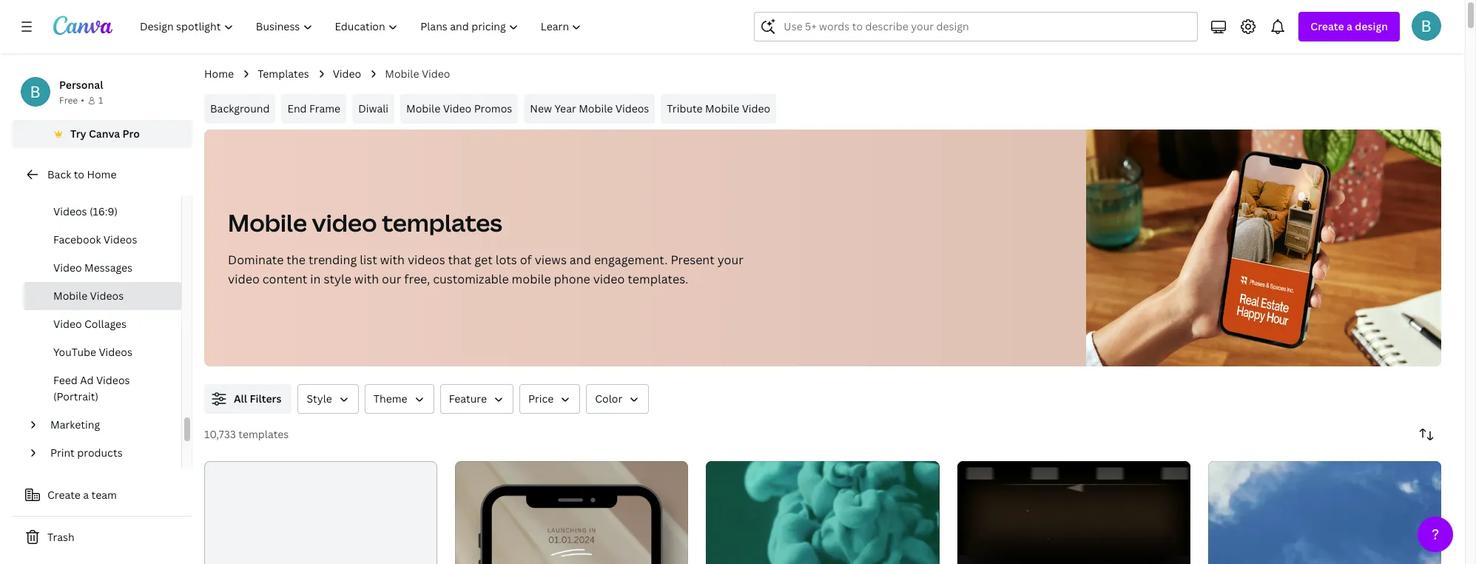 Task type: vqa. For each thing, say whether or not it's contained in the screenshot.
used
no



Task type: locate. For each thing, give the bounding box(es) containing it.
diwali
[[358, 101, 389, 115]]

personal
[[59, 78, 103, 92]]

a inside button
[[83, 488, 89, 502]]

home right to
[[87, 167, 117, 181]]

trash
[[47, 530, 74, 544]]

0 horizontal spatial video link
[[44, 170, 172, 198]]

1 vertical spatial video link
[[44, 170, 172, 198]]

mobile up diwali
[[385, 67, 419, 81]]

0 vertical spatial home
[[204, 67, 234, 81]]

free •
[[59, 94, 84, 107]]

1 vertical spatial create
[[47, 488, 81, 502]]

home link
[[204, 66, 234, 82]]

of
[[520, 252, 532, 268]]

all
[[234, 392, 247, 406]]

videos up messages
[[104, 232, 137, 247]]

with down list
[[354, 271, 379, 287]]

None search field
[[755, 12, 1199, 41]]

feature button
[[440, 384, 514, 414]]

pro
[[123, 127, 140, 141]]

and
[[570, 252, 591, 268]]

1 horizontal spatial with
[[380, 252, 405, 268]]

0 horizontal spatial create
[[47, 488, 81, 502]]

style
[[307, 392, 332, 406]]

feature
[[449, 392, 487, 406]]

new year mobile videos link
[[524, 94, 655, 124]]

create a team button
[[12, 480, 192, 510]]

(portrait)
[[53, 389, 98, 403]]

top level navigation element
[[130, 12, 595, 41]]

videos
[[408, 252, 445, 268]]

create inside button
[[47, 488, 81, 502]]

try canva pro button
[[12, 120, 192, 148]]

1
[[98, 94, 103, 107]]

templates
[[382, 207, 503, 238], [239, 427, 289, 441]]

mobile down mobile video
[[406, 101, 441, 115]]

1 horizontal spatial a
[[1347, 19, 1353, 33]]

video
[[333, 67, 361, 81], [422, 67, 450, 81], [443, 101, 472, 115], [742, 101, 771, 115], [50, 176, 79, 190], [53, 261, 82, 275], [53, 317, 82, 331]]

video up the "trending"
[[312, 207, 377, 238]]

1 horizontal spatial templates
[[382, 207, 503, 238]]

print products link
[[44, 439, 172, 467]]

videos inside "link"
[[616, 101, 649, 115]]

frame
[[309, 101, 341, 115]]

your
[[718, 252, 744, 268]]

home up background
[[204, 67, 234, 81]]

get
[[475, 252, 493, 268]]

to
[[74, 167, 84, 181]]

new year mobile videos
[[530, 101, 649, 115]]

video down engagement.
[[593, 271, 625, 287]]

video up youtube
[[53, 317, 82, 331]]

video inside "link"
[[53, 317, 82, 331]]

1 vertical spatial with
[[354, 271, 379, 287]]

marketing
[[50, 418, 100, 432]]

videos right ad
[[96, 373, 130, 387]]

1 horizontal spatial home
[[204, 67, 234, 81]]

a inside dropdown button
[[1347, 19, 1353, 33]]

videos (16:9)
[[53, 204, 118, 218]]

create left team on the left bottom of page
[[47, 488, 81, 502]]

0 vertical spatial a
[[1347, 19, 1353, 33]]

facebook
[[53, 232, 101, 247]]

2 horizontal spatial video
[[593, 271, 625, 287]]

templates up videos
[[382, 207, 503, 238]]

•
[[81, 94, 84, 107]]

video link up (16:9)
[[44, 170, 172, 198]]

1 vertical spatial a
[[83, 488, 89, 502]]

create left design
[[1311, 19, 1345, 33]]

filters
[[250, 392, 282, 406]]

try canva pro
[[70, 127, 140, 141]]

video
[[312, 207, 377, 238], [228, 271, 260, 287], [593, 271, 625, 287]]

videos inside feed ad videos (portrait)
[[96, 373, 130, 387]]

0 vertical spatial templates
[[382, 207, 503, 238]]

with
[[380, 252, 405, 268], [354, 271, 379, 287]]

mobile right year
[[579, 101, 613, 115]]

Search search field
[[784, 13, 1189, 41]]

video right tribute at the left of the page
[[742, 101, 771, 115]]

youtube videos
[[53, 345, 133, 359]]

a for team
[[83, 488, 89, 502]]

video collages link
[[24, 310, 181, 338]]

a left team on the left bottom of page
[[83, 488, 89, 502]]

create inside dropdown button
[[1311, 19, 1345, 33]]

1 horizontal spatial create
[[1311, 19, 1345, 33]]

mobile for mobile video
[[385, 67, 419, 81]]

mobile up video collages
[[53, 289, 87, 303]]

templates down the filters
[[239, 427, 289, 441]]

feed ad videos (portrait)
[[53, 373, 130, 403]]

video link
[[333, 66, 361, 82], [44, 170, 172, 198]]

templates.
[[628, 271, 689, 287]]

all filters
[[234, 392, 282, 406]]

1 vertical spatial templates
[[239, 427, 289, 441]]

background
[[210, 101, 270, 115]]

home
[[204, 67, 234, 81], [87, 167, 117, 181]]

a left design
[[1347, 19, 1353, 33]]

messages
[[84, 261, 133, 275]]

mobile videos
[[53, 289, 124, 303]]

videos left tribute at the left of the page
[[616, 101, 649, 115]]

free,
[[404, 271, 430, 287]]

mobile
[[512, 271, 551, 287]]

create
[[1311, 19, 1345, 33], [47, 488, 81, 502]]

create a design
[[1311, 19, 1389, 33]]

a
[[1347, 19, 1353, 33], [83, 488, 89, 502]]

phone
[[554, 271, 591, 287]]

our
[[382, 271, 402, 287]]

10,733
[[204, 427, 236, 441]]

video down dominate
[[228, 271, 260, 287]]

collages
[[84, 317, 127, 331]]

video left promos
[[443, 101, 472, 115]]

1 horizontal spatial video link
[[333, 66, 361, 82]]

0 horizontal spatial a
[[83, 488, 89, 502]]

youtube
[[53, 345, 96, 359]]

0 horizontal spatial templates
[[239, 427, 289, 441]]

video link up frame
[[333, 66, 361, 82]]

with up our
[[380, 252, 405, 268]]

create for create a team
[[47, 488, 81, 502]]

theme
[[374, 392, 408, 406]]

videos up facebook
[[53, 204, 87, 218]]

templates link
[[258, 66, 309, 82]]

print
[[50, 446, 75, 460]]

mobile up dominate
[[228, 207, 307, 238]]

video messages
[[53, 261, 133, 275]]

mobile right tribute at the left of the page
[[706, 101, 740, 115]]

0 vertical spatial create
[[1311, 19, 1345, 33]]

present
[[671, 252, 715, 268]]

0 horizontal spatial home
[[87, 167, 117, 181]]

list
[[360, 252, 377, 268]]

design
[[1356, 19, 1389, 33]]



Task type: describe. For each thing, give the bounding box(es) containing it.
color
[[595, 392, 623, 406]]

create for create a design
[[1311, 19, 1345, 33]]

customizable
[[433, 271, 509, 287]]

video down facebook
[[53, 261, 82, 275]]

trending
[[309, 252, 357, 268]]

1 horizontal spatial video
[[312, 207, 377, 238]]

dominate the trending list with videos that get lots of views and engagement. present your video content in style with our free, customizable mobile phone video templates.
[[228, 252, 744, 287]]

back
[[47, 167, 71, 181]]

diwali link
[[352, 94, 395, 124]]

facebook videos
[[53, 232, 137, 247]]

mobile for mobile video promos
[[406, 101, 441, 115]]

videos down 'video messages' link
[[90, 289, 124, 303]]

video up videos (16:9)
[[50, 176, 79, 190]]

mobile video
[[385, 67, 450, 81]]

video up frame
[[333, 67, 361, 81]]

Sort by button
[[1412, 420, 1442, 449]]

feed ad videos (portrait) link
[[24, 366, 181, 411]]

color button
[[587, 384, 649, 414]]

canva
[[89, 127, 120, 141]]

tribute
[[667, 101, 703, 115]]

videos (16:9) link
[[24, 198, 181, 226]]

mobile video templates
[[228, 207, 503, 238]]

10,733 templates
[[204, 427, 289, 441]]

all filters button
[[204, 384, 292, 414]]

team
[[91, 488, 117, 502]]

mobile inside "link"
[[579, 101, 613, 115]]

0 vertical spatial with
[[380, 252, 405, 268]]

templates
[[258, 67, 309, 81]]

free
[[59, 94, 78, 107]]

marketing link
[[44, 411, 172, 439]]

style
[[324, 271, 352, 287]]

price button
[[520, 384, 581, 414]]

lots
[[496, 252, 517, 268]]

year
[[555, 101, 577, 115]]

youtube videos link
[[24, 338, 181, 366]]

create a team
[[47, 488, 117, 502]]

style button
[[298, 384, 359, 414]]

in
[[310, 271, 321, 287]]

end frame
[[288, 101, 341, 115]]

try
[[70, 127, 86, 141]]

0 vertical spatial video link
[[333, 66, 361, 82]]

price
[[529, 392, 554, 406]]

tribute mobile video link
[[661, 94, 777, 124]]

that
[[448, 252, 472, 268]]

create a design button
[[1299, 12, 1401, 41]]

videos down collages
[[99, 345, 133, 359]]

video messages link
[[24, 254, 181, 282]]

back to home link
[[12, 160, 192, 190]]

theme button
[[365, 384, 434, 414]]

facebook videos link
[[24, 226, 181, 254]]

background link
[[204, 94, 276, 124]]

ad
[[80, 373, 94, 387]]

content
[[263, 271, 308, 287]]

a for design
[[1347, 19, 1353, 33]]

the
[[287, 252, 306, 268]]

feed
[[53, 373, 78, 387]]

(16:9)
[[90, 204, 118, 218]]

tribute mobile video
[[667, 101, 771, 115]]

video collages
[[53, 317, 127, 331]]

mobile for mobile videos
[[53, 289, 87, 303]]

0 horizontal spatial video
[[228, 271, 260, 287]]

end
[[288, 101, 307, 115]]

video up mobile video promos
[[422, 67, 450, 81]]

print products
[[50, 446, 123, 460]]

views
[[535, 252, 567, 268]]

back to home
[[47, 167, 117, 181]]

end frame link
[[282, 94, 347, 124]]

trash link
[[12, 523, 192, 552]]

promos
[[474, 101, 513, 115]]

engagement.
[[594, 252, 668, 268]]

0 horizontal spatial with
[[354, 271, 379, 287]]

dominate
[[228, 252, 284, 268]]

mobile video promos
[[406, 101, 513, 115]]

brad klo image
[[1412, 11, 1442, 41]]

new
[[530, 101, 552, 115]]

mobile for mobile video templates
[[228, 207, 307, 238]]

1 vertical spatial home
[[87, 167, 117, 181]]



